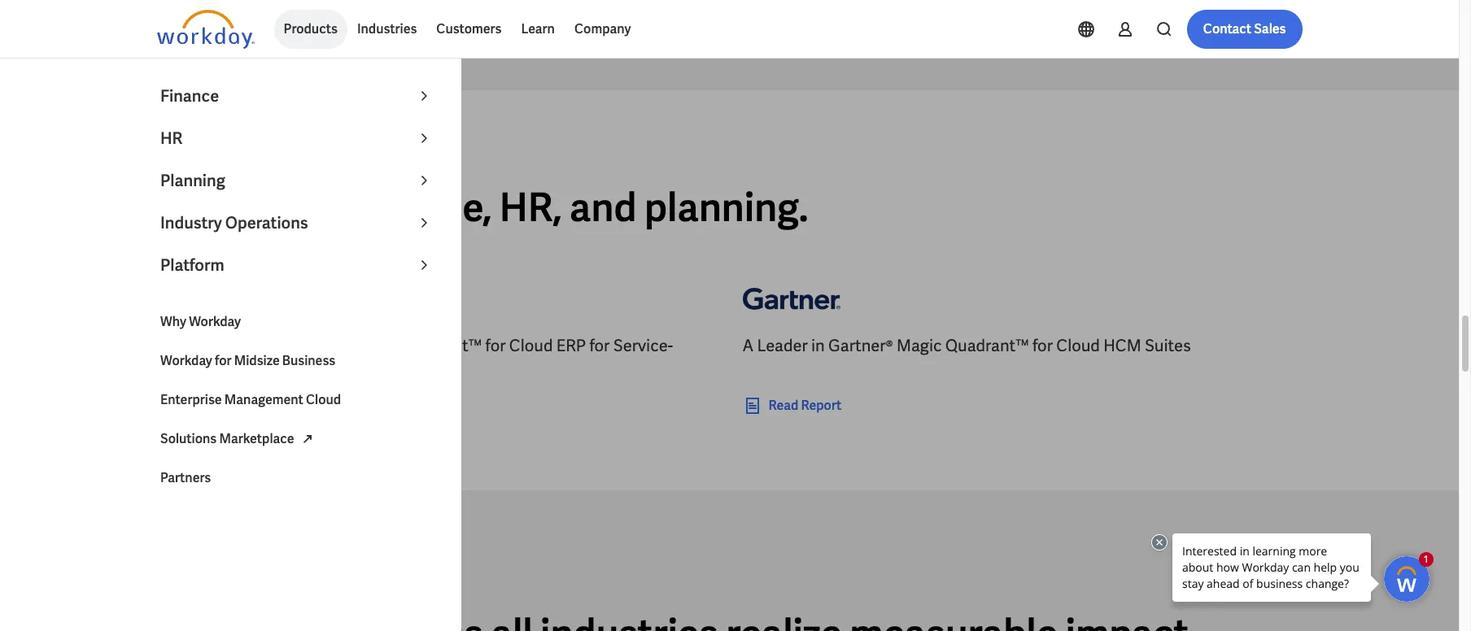 Task type: locate. For each thing, give the bounding box(es) containing it.
products button
[[274, 10, 347, 49]]

operations
[[225, 212, 308, 234]]

enterprise
[[160, 392, 222, 409]]

platform
[[160, 255, 224, 276]]

partners link
[[151, 459, 444, 498]]

2023
[[243, 336, 278, 357]]

1 horizontal spatial read
[[769, 398, 799, 415]]

in for finance,
[[311, 183, 344, 233]]

hr
[[160, 128, 183, 149]]

workday
[[189, 313, 241, 330], [160, 352, 212, 370]]

in inside a leader in 2023 gartner® magic quadrant™ for cloud erp for service- centric enterprises
[[225, 336, 239, 357]]

customers button
[[427, 10, 511, 49]]

magic
[[350, 336, 395, 357], [897, 336, 942, 357]]

1 horizontal spatial read report
[[769, 398, 842, 415]]

gartner®
[[281, 336, 346, 357], [829, 336, 893, 357]]

finance button
[[151, 75, 444, 117]]

read report link
[[743, 397, 842, 416], [157, 420, 256, 439]]

1 gartner image from the left
[[157, 276, 254, 322]]

cloud left hcm
[[1057, 336, 1100, 357]]

0 horizontal spatial gartner®
[[281, 336, 346, 357]]

analysts
[[193, 144, 250, 158]]

0 horizontal spatial quadrant™
[[398, 336, 482, 357]]

contact sales
[[1204, 20, 1286, 37]]

why
[[160, 313, 186, 330]]

cloud
[[509, 336, 553, 357], [1057, 336, 1100, 357], [306, 392, 341, 409]]

read report for 2023
[[183, 420, 256, 437]]

1 horizontal spatial report
[[801, 398, 842, 415]]

what
[[157, 144, 190, 158]]

0 horizontal spatial magic
[[350, 336, 395, 357]]

read
[[769, 398, 799, 415], [183, 420, 213, 437]]

1 horizontal spatial magic
[[897, 336, 942, 357]]

1 horizontal spatial quadrant™
[[946, 336, 1029, 357]]

hr,
[[500, 183, 562, 233]]

0 horizontal spatial cloud
[[306, 392, 341, 409]]

1 horizontal spatial read report link
[[743, 397, 842, 416]]

0 horizontal spatial in
[[225, 336, 239, 357]]

enterprises
[[215, 358, 299, 380]]

0 horizontal spatial read report
[[183, 420, 256, 437]]

gartner image for 2023
[[157, 276, 254, 322]]

1 gartner® from the left
[[281, 336, 346, 357]]

a inside a leader in 2023 gartner® magic quadrant™ for cloud erp for service- centric enterprises
[[157, 336, 168, 357]]

workday right why
[[189, 313, 241, 330]]

0 vertical spatial read
[[769, 398, 799, 415]]

platform button
[[151, 244, 444, 287]]

in
[[311, 183, 344, 233], [225, 336, 239, 357], [812, 336, 825, 357]]

0 vertical spatial report
[[801, 398, 842, 415]]

enterprise management cloud link
[[151, 381, 444, 420]]

1 vertical spatial read report
[[183, 420, 256, 437]]

sales
[[1254, 20, 1286, 37]]

quadrant™ inside a leader in 2023 gartner® magic quadrant™ for cloud erp for service- centric enterprises
[[398, 336, 482, 357]]

cloud left erp
[[509, 336, 553, 357]]

1 quadrant™ from the left
[[398, 336, 482, 357]]

0 horizontal spatial leader
[[171, 336, 222, 357]]

2 horizontal spatial in
[[812, 336, 825, 357]]

0 horizontal spatial read report link
[[157, 420, 256, 439]]

2 leader from the left
[[757, 336, 808, 357]]

1 vertical spatial read report link
[[157, 420, 256, 439]]

1 magic from the left
[[350, 336, 395, 357]]

a
[[157, 183, 184, 233], [157, 336, 168, 357], [743, 336, 754, 357]]

2 gartner® from the left
[[829, 336, 893, 357]]

1 horizontal spatial leader
[[757, 336, 808, 357]]

1 vertical spatial workday
[[160, 352, 212, 370]]

0 horizontal spatial gartner image
[[157, 276, 254, 322]]

products
[[284, 20, 338, 37]]

gartner image for gartner®
[[743, 276, 840, 322]]

marketplace
[[219, 431, 294, 448]]

1 horizontal spatial gartner image
[[743, 276, 840, 322]]

0 horizontal spatial read
[[183, 420, 213, 437]]

quadrant™
[[398, 336, 482, 357], [946, 336, 1029, 357]]

suites
[[1145, 336, 1191, 357]]

leader inside a leader in 2023 gartner® magic quadrant™ for cloud erp for service- centric enterprises
[[171, 336, 222, 357]]

read for a leader in 2023 gartner® magic quadrant™ for cloud erp for service- centric enterprises
[[183, 420, 213, 437]]

workday for midsize business
[[160, 352, 336, 370]]

planning button
[[151, 160, 444, 202]]

leader
[[171, 336, 222, 357], [757, 336, 808, 357]]

read report link for a leader in gartner® magic quadrant™ for cloud hcm suites
[[743, 397, 842, 416]]

1 leader from the left
[[171, 336, 222, 357]]

workday up enterprise
[[160, 352, 212, 370]]

0 horizontal spatial report
[[215, 420, 256, 437]]

2 magic from the left
[[897, 336, 942, 357]]

cloud down business
[[306, 392, 341, 409]]

0 vertical spatial read report link
[[743, 397, 842, 416]]

leader for a leader in gartner® magic quadrant™ for cloud hcm suites
[[757, 336, 808, 357]]

1 vertical spatial report
[[215, 420, 256, 437]]

0 vertical spatial read report
[[769, 398, 842, 415]]

1 horizontal spatial gartner®
[[829, 336, 893, 357]]

2 horizontal spatial cloud
[[1057, 336, 1100, 357]]

1 horizontal spatial in
[[311, 183, 344, 233]]

gartner image
[[157, 276, 254, 322], [743, 276, 840, 322]]

industry operations button
[[151, 202, 444, 244]]

a leader in gartner® magic quadrant™ for cloud hcm suites
[[743, 336, 1191, 357]]

cloud inside a leader in 2023 gartner® magic quadrant™ for cloud erp for service- centric enterprises
[[509, 336, 553, 357]]

why workday
[[160, 313, 241, 330]]

workday for midsize business link
[[151, 342, 444, 381]]

2 gartner image from the left
[[743, 276, 840, 322]]

for
[[486, 336, 506, 357], [590, 336, 610, 357], [1033, 336, 1053, 357], [215, 352, 232, 370]]

leader
[[192, 183, 303, 233]]

read report
[[769, 398, 842, 415], [183, 420, 256, 437]]

1 vertical spatial read
[[183, 420, 213, 437]]

magic inside a leader in 2023 gartner® magic quadrant™ for cloud erp for service- centric enterprises
[[350, 336, 395, 357]]

gartner® inside a leader in 2023 gartner® magic quadrant™ for cloud erp for service- centric enterprises
[[281, 336, 346, 357]]

1 horizontal spatial cloud
[[509, 336, 553, 357]]

read for a leader in gartner® magic quadrant™ for cloud hcm suites
[[769, 398, 799, 415]]

report
[[801, 398, 842, 415], [215, 420, 256, 437]]

why workday link
[[151, 303, 444, 342]]

0 vertical spatial workday
[[189, 313, 241, 330]]



Task type: describe. For each thing, give the bounding box(es) containing it.
say
[[253, 144, 274, 158]]

industries button
[[347, 10, 427, 49]]

a leader in 2023 gartner® magic quadrant™ for cloud erp for service- centric enterprises
[[157, 336, 673, 380]]

solutions marketplace link
[[151, 420, 444, 459]]

read report for gartner®
[[769, 398, 842, 415]]

partners
[[160, 470, 211, 487]]

planning
[[160, 170, 225, 191]]

in for 2023
[[225, 336, 239, 357]]

report for 2023
[[215, 420, 256, 437]]

solutions marketplace
[[160, 431, 294, 448]]

2 quadrant™ from the left
[[946, 336, 1029, 357]]

management
[[225, 392, 303, 409]]

learn
[[521, 20, 555, 37]]

for left hcm
[[1033, 336, 1053, 357]]

opens in a new tab image
[[298, 429, 317, 449]]

contact
[[1204, 20, 1252, 37]]

for left erp
[[486, 336, 506, 357]]

solutions
[[160, 431, 217, 448]]

service-
[[613, 336, 673, 357]]

and
[[570, 183, 637, 233]]

company button
[[565, 10, 641, 49]]

business
[[282, 352, 336, 370]]

a leader in finance, hr, and planning.
[[157, 183, 809, 233]]

hr button
[[151, 117, 444, 160]]

industry operations
[[160, 212, 308, 234]]

leader for a leader in 2023 gartner® magic quadrant™ for cloud erp for service- centric enterprises
[[171, 336, 222, 357]]

read report link for a leader in 2023 gartner® magic quadrant™ for cloud erp for service- centric enterprises
[[157, 420, 256, 439]]

enterprise management cloud
[[160, 392, 341, 409]]

finance
[[160, 85, 219, 107]]

contact sales link
[[1187, 10, 1303, 49]]

industries
[[357, 20, 417, 37]]

a for a leader in 2023 gartner® magic quadrant™ for cloud erp for service- centric enterprises
[[157, 336, 168, 357]]

learn button
[[511, 10, 565, 49]]

what analysts say
[[157, 144, 274, 158]]

finance,
[[351, 183, 492, 233]]

planning.
[[645, 183, 809, 233]]

customers
[[437, 20, 502, 37]]

for left midsize at the left of page
[[215, 352, 232, 370]]

midsize
[[234, 352, 280, 370]]

hcm
[[1104, 336, 1142, 357]]

erp
[[556, 336, 586, 357]]

in for gartner®
[[812, 336, 825, 357]]

company
[[575, 20, 631, 37]]

for right erp
[[590, 336, 610, 357]]

industry
[[160, 212, 222, 234]]

go to the homepage image
[[157, 10, 254, 49]]

a for a leader in gartner® magic quadrant™ for cloud hcm suites
[[743, 336, 754, 357]]

report for gartner®
[[801, 398, 842, 415]]

centric
[[157, 358, 211, 380]]

a for a leader in finance, hr, and planning.
[[157, 183, 184, 233]]



Task type: vqa. For each thing, say whether or not it's contained in the screenshot.
the right Report
yes



